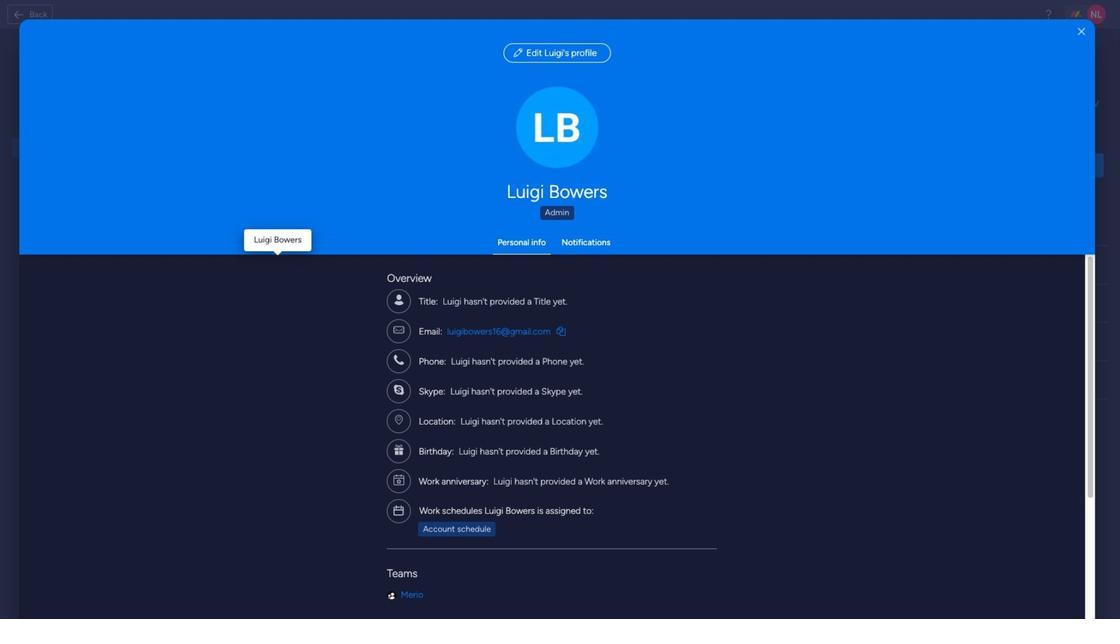 Task type: describe. For each thing, give the bounding box(es) containing it.
add or edit team image
[[830, 257, 848, 275]]

luigi bowers image
[[223, 255, 245, 277]]

back to workspace image
[[13, 8, 25, 20]]

5 row from the top
[[199, 362, 1109, 400]]

v2 ellipsis image for third row from the top of the page
[[1084, 298, 1094, 310]]

dapulse edit image
[[514, 48, 523, 58]]

options image
[[517, 87, 599, 168]]

v2 ellipsis image for second row from the bottom of the page
[[1084, 337, 1094, 348]]

help image
[[1043, 8, 1055, 20]]

close image
[[1079, 28, 1086, 37]]

4 row from the top
[[199, 323, 1109, 362]]

1 row from the top
[[199, 213, 1109, 247]]



Task type: locate. For each thing, give the bounding box(es) containing it.
copied! image
[[557, 327, 566, 336]]

1 v2 ellipsis image from the top
[[1084, 260, 1094, 272]]

v2 ellipsis image for 1st row from the bottom of the page
[[1084, 375, 1094, 387]]

row group
[[199, 247, 1109, 400]]

noah lott image
[[1088, 5, 1107, 24]]

3 v2 ellipsis image from the top
[[1084, 337, 1094, 348]]

4 v2 ellipsis image from the top
[[1084, 375, 1094, 387]]

Search text field
[[199, 155, 380, 179]]

cell
[[204, 261, 214, 271], [829, 295, 848, 314], [204, 299, 214, 309], [829, 333, 848, 352], [204, 338, 214, 347], [829, 372, 848, 391], [204, 376, 214, 386]]

row
[[199, 213, 1109, 247], [199, 247, 1109, 285], [199, 285, 1109, 323], [199, 323, 1109, 362], [199, 362, 1109, 400]]

merio image
[[387, 592, 396, 601]]

2 v2 ellipsis image from the top
[[1084, 298, 1094, 310]]

3 row from the top
[[199, 285, 1109, 323]]

grid
[[199, 213, 1109, 608]]

v2 ellipsis image
[[1084, 260, 1094, 272], [1084, 298, 1094, 310], [1084, 337, 1094, 348], [1084, 375, 1094, 387]]

2 row from the top
[[199, 247, 1109, 285]]



Task type: vqa. For each thing, say whether or not it's contained in the screenshot.
grid
yes



